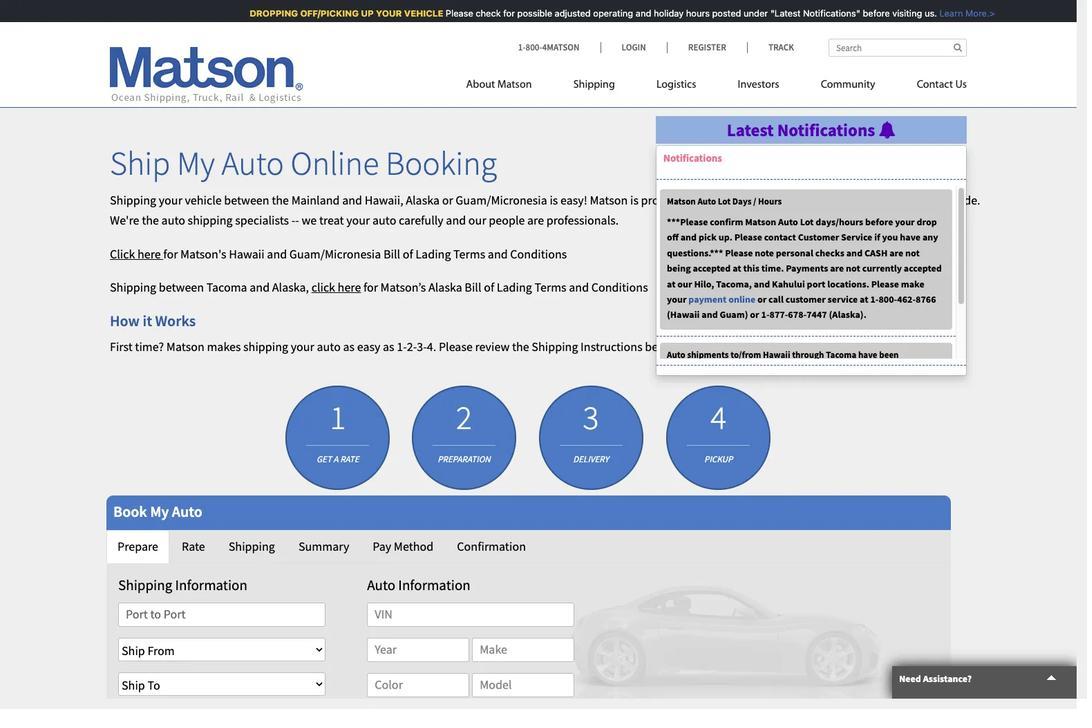 Task type: vqa. For each thing, say whether or not it's contained in the screenshot.
the you
yes



Task type: locate. For each thing, give the bounding box(es) containing it.
need
[[899, 673, 921, 685]]

shipping right makes in the left of the page
[[243, 338, 288, 354]]

latest notifications menu
[[656, 145, 967, 431]]

we're
[[110, 212, 139, 228]]

search image
[[954, 43, 962, 52]]

have inside auto shipments to/from hawaii through tacoma have been suspended.
[[858, 349, 878, 361]]

about
[[466, 79, 495, 91]]

1 horizontal spatial service
[[879, 192, 915, 208]]

and down the "payment"
[[702, 309, 718, 321]]

1 horizontal spatial shipping link
[[553, 73, 636, 101]]

for for vehicle
[[498, 8, 509, 19]]

1 vertical spatial not
[[846, 262, 860, 275]]

not up "make"
[[905, 247, 920, 259]]

lading
[[416, 246, 451, 262], [497, 280, 532, 295]]

0 vertical spatial or
[[442, 192, 453, 208]]

my for ship
[[177, 143, 215, 184]]

1 vertical spatial for
[[163, 246, 178, 262]]

posted
[[707, 8, 736, 19]]

our inside shipping your vehicle between the mainland and hawaii, alaska or guam/micronesia                                         is easy! matson is proud to offer the most frequent, dependable service in the                                         trade. we're the auto shipping specialists -- we treat your auto carefully and                                         our people are professionals.
[[469, 212, 486, 228]]

been
[[879, 349, 899, 361]]

rate up shipping information
[[182, 539, 205, 554]]

as
[[343, 338, 355, 354], [383, 338, 394, 354]]

conditions down shipping your vehicle between the mainland and hawaii, alaska or guam/micronesia                                         is easy! matson is proud to offer the most frequent, dependable service in the                                         trade. we're the auto shipping specialists -- we treat your auto carefully and                                         our people are professionals.
[[510, 246, 567, 262]]

the up specialists
[[272, 192, 289, 208]]

shipping link right rate link
[[218, 530, 286, 563]]

or down online
[[750, 309, 759, 321]]

1 vertical spatial of
[[484, 280, 494, 295]]

0 vertical spatial my
[[177, 143, 215, 184]]

0 vertical spatial here
[[138, 246, 161, 262]]

1 horizontal spatial information
[[398, 576, 471, 594]]

0 horizontal spatial are
[[527, 212, 544, 228]]

the
[[272, 192, 289, 208], [715, 192, 732, 208], [930, 192, 947, 208], [142, 212, 159, 228], [512, 338, 529, 354]]

us.
[[919, 8, 932, 19]]

and right carefully
[[446, 212, 466, 228]]

alaska
[[406, 192, 440, 208], [429, 280, 462, 295]]

matson inside shipping your vehicle between the mainland and hawaii, alaska or guam/micronesia                                         is easy! matson is proud to offer the most frequent, dependable service in the                                         trade. we're the auto shipping specialists -- we treat your auto carefully and                                         our people are professionals.
[[590, 192, 628, 208]]

ship
[[110, 143, 170, 184]]

trade.
[[950, 192, 981, 208]]

guam/micronesia
[[456, 192, 547, 208], [289, 246, 381, 262]]

notifications up "offer"
[[664, 152, 722, 165]]

is left easy!
[[550, 192, 558, 208]]

2
[[457, 397, 472, 439]]

0 vertical spatial shipping link
[[553, 73, 636, 101]]

1 vertical spatial conditions
[[591, 280, 648, 295]]

professionals.
[[547, 212, 619, 228]]

preparation up 2
[[447, 391, 484, 392]]

notifications down community 'link'
[[777, 119, 875, 141]]

1 vertical spatial at
[[667, 278, 676, 290]]

0 horizontal spatial of
[[403, 246, 413, 262]]

summary
[[299, 539, 349, 554]]

1 horizontal spatial accepted
[[904, 262, 942, 275]]

cash
[[865, 247, 888, 259]]

tacoma down matson's
[[206, 280, 247, 295]]

1 vertical spatial lot
[[800, 216, 814, 228]]

0 horizontal spatial shipping link
[[218, 530, 286, 563]]

shipping down vehicle
[[188, 212, 233, 228]]

in
[[918, 192, 928, 208]]

lot up customer
[[800, 216, 814, 228]]

note
[[755, 247, 774, 259]]

between up specialists
[[224, 192, 269, 208]]

please right 4.
[[439, 338, 473, 354]]

how
[[110, 311, 140, 331]]

my up vehicle
[[177, 143, 215, 184]]

at inside or call customer service at 1-800-462-8766 (hawaii and guam) or 1-877-678-7447 (alaska).
[[860, 293, 869, 305]]

0 vertical spatial conditions
[[510, 246, 567, 262]]

0 horizontal spatial my
[[150, 502, 169, 521]]

the right review
[[512, 338, 529, 354]]

0 vertical spatial get
[[322, 391, 333, 392]]

1 horizontal spatial have
[[900, 231, 921, 244]]

matson up ***please
[[667, 196, 696, 208]]

contact
[[764, 231, 796, 244]]

possible
[[512, 8, 547, 19]]

0 horizontal spatial terms
[[454, 246, 485, 262]]

1 vertical spatial or
[[758, 293, 767, 305]]

lot left "days"
[[718, 196, 731, 208]]

vehicle
[[185, 192, 222, 208]]

2 vertical spatial for
[[364, 280, 378, 295]]

lading up review
[[497, 280, 532, 295]]

0 vertical spatial delivery
[[579, 391, 605, 392]]

alaska up carefully
[[406, 192, 440, 208]]

1 horizontal spatial our
[[678, 278, 692, 290]]

0 horizontal spatial service
[[828, 293, 858, 305]]

auto down pay
[[367, 576, 395, 594]]

0 vertical spatial our
[[469, 212, 486, 228]]

auto up rate link
[[172, 502, 202, 521]]

how it works
[[110, 311, 196, 331]]

not up "locations."
[[846, 262, 860, 275]]

800- inside or call customer service at 1-800-462-8766 (hawaii and guam) or 1-877-678-7447 (alaska).
[[879, 293, 897, 305]]

for for alaska,
[[364, 280, 378, 295]]

rate down 1
[[340, 454, 359, 465]]

1 horizontal spatial notifications
[[777, 119, 875, 141]]

rate
[[340, 454, 359, 465], [182, 539, 205, 554]]

guam)
[[720, 309, 748, 321]]

1 vertical spatial get
[[316, 454, 331, 465]]

and left alaska,
[[250, 280, 270, 295]]

None search field
[[829, 39, 967, 57]]

shipping down the prepare link
[[118, 576, 172, 594]]

personal
[[776, 247, 814, 259]]

our left the people
[[469, 212, 486, 228]]

1- down currently
[[871, 293, 879, 305]]

shipping link down 4matson
[[553, 73, 636, 101]]

matson inside the ***please confirm matson auto lot days/hours before your drop off and pick up. please contact customer service if you have any questions.*** please note personal checks and cash are not being accepted at this time. payments are not currently accepted at our hilo, tacoma, and kahului port locations. please make your
[[745, 216, 776, 228]]

0 vertical spatial are
[[527, 212, 544, 228]]

conditions up instructions
[[591, 280, 648, 295]]

shipping
[[188, 212, 233, 228], [243, 338, 288, 354]]

shipping
[[573, 79, 615, 91], [110, 192, 156, 208], [110, 280, 156, 295], [532, 338, 578, 354], [229, 539, 275, 554], [118, 576, 172, 594]]

make
[[901, 278, 925, 290]]

as right easy
[[383, 338, 394, 354]]

800- down currently
[[879, 293, 897, 305]]

1 horizontal spatial for
[[364, 280, 378, 295]]

0 vertical spatial shipping
[[188, 212, 233, 228]]

or up carefully
[[442, 192, 453, 208]]

1 vertical spatial notifications
[[664, 152, 722, 165]]

0 vertical spatial rate
[[340, 454, 359, 465]]

0 vertical spatial 800-
[[526, 41, 542, 53]]

are inside shipping your vehicle between the mainland and hawaii, alaska or guam/micronesia                                         is easy! matson is proud to offer the most frequent, dependable service in the                                         trade. we're the auto shipping specialists -- we treat your auto carefully and                                         our people are professionals.
[[527, 212, 544, 228]]

auto up contact
[[778, 216, 798, 228]]

hilo,
[[694, 278, 714, 290]]

your left vehicle
[[159, 192, 182, 208]]

1 horizontal spatial is
[[630, 192, 639, 208]]

service
[[841, 231, 873, 244]]

***please
[[667, 216, 708, 228]]

track link
[[747, 41, 794, 53]]

1 vertical spatial 800-
[[879, 293, 897, 305]]

information down rate link
[[175, 576, 247, 594]]

1 vertical spatial are
[[890, 247, 904, 259]]

0 vertical spatial alaska
[[406, 192, 440, 208]]

accepted
[[693, 262, 731, 275], [904, 262, 942, 275]]

2 horizontal spatial at
[[860, 293, 869, 305]]

0 vertical spatial service
[[879, 192, 915, 208]]

0 horizontal spatial shipping
[[188, 212, 233, 228]]

1 vertical spatial our
[[678, 278, 692, 290]]

1 vertical spatial shipping link
[[218, 530, 286, 563]]

get
[[322, 391, 333, 392], [316, 454, 331, 465]]

1 horizontal spatial as
[[383, 338, 394, 354]]

Model text field
[[472, 673, 575, 697]]

information
[[175, 576, 247, 594], [398, 576, 471, 594]]

it
[[143, 311, 152, 331]]

for left matson's
[[364, 280, 378, 295]]

of up matson's
[[403, 246, 413, 262]]

at left this
[[733, 262, 741, 275]]

before inside the ***please confirm matson auto lot days/hours before your drop off and pick up. please contact customer service if you have any questions.*** please note personal checks and cash are not being accepted at this time. payments are not currently accepted at our hilo, tacoma, and kahului port locations. please make your
[[865, 216, 893, 228]]

1 vertical spatial tacoma
[[826, 349, 857, 361]]

1 vertical spatial my
[[150, 502, 169, 521]]

0 horizontal spatial hawaii
[[229, 246, 265, 262]]

notifications
[[777, 119, 875, 141], [664, 152, 722, 165]]

at down "locations."
[[860, 293, 869, 305]]

0 vertical spatial hawaii
[[229, 246, 265, 262]]

delivery down 3
[[574, 454, 609, 465]]

shipping inside "top menu" navigation
[[573, 79, 615, 91]]

drop
[[917, 216, 937, 228]]

main content containing ship my auto online booking
[[93, 103, 1087, 709]]

1 vertical spatial preparation
[[438, 454, 491, 465]]

and up treat
[[342, 192, 362, 208]]

1 vertical spatial pickup
[[704, 454, 733, 465]]

matson down works
[[166, 338, 204, 354]]

matson right about at the left top of the page
[[497, 79, 532, 91]]

1
[[330, 397, 346, 439]]

time.
[[762, 262, 784, 275]]

our down "being"
[[678, 278, 692, 290]]

notifications inside menu
[[664, 152, 722, 165]]

our
[[469, 212, 486, 228], [678, 278, 692, 290]]

pickup down 4
[[704, 454, 733, 465]]

accepted up "make"
[[904, 262, 942, 275]]

1-
[[518, 41, 526, 53], [871, 293, 879, 305], [761, 309, 770, 321], [397, 338, 407, 354]]

matson down /
[[745, 216, 776, 228]]

more.>
[[960, 8, 990, 19]]

the left "days"
[[715, 192, 732, 208]]

main content
[[93, 103, 1087, 709]]

1 is from the left
[[550, 192, 558, 208]]

pickup up 4
[[708, 391, 730, 392]]

None text field
[[118, 603, 326, 627]]

1 horizontal spatial not
[[905, 247, 920, 259]]

1 vertical spatial terms
[[535, 280, 567, 295]]

1 horizontal spatial my
[[177, 143, 215, 184]]

1 vertical spatial lading
[[497, 280, 532, 295]]

0 vertical spatial a
[[335, 391, 339, 392]]

0 horizontal spatial accepted
[[693, 262, 731, 275]]

auto down hawaii,
[[373, 212, 396, 228]]

(alaska).
[[829, 309, 867, 321]]

1 horizontal spatial conditions
[[591, 280, 648, 295]]

hawaii,
[[365, 192, 403, 208]]

and left holiday
[[630, 8, 646, 19]]

1 horizontal spatial are
[[830, 262, 844, 275]]

are right the people
[[527, 212, 544, 228]]

notifications"
[[797, 8, 855, 19]]

latest
[[727, 119, 774, 141]]

bill up matson's
[[384, 246, 400, 262]]

auto inside the ***please confirm matson auto lot days/hours before your drop off and pick up. please contact customer service if you have any questions.*** please note personal checks and cash are not being accepted at this time. payments are not currently accepted at our hilo, tacoma, and kahului port locations. please make your
[[778, 216, 798, 228]]

1 vertical spatial guam/micronesia
[[289, 246, 381, 262]]

3
[[583, 397, 599, 439]]

auto left easy
[[317, 338, 341, 354]]

a down 1
[[333, 454, 338, 465]]

or left call
[[758, 293, 767, 305]]

confirm
[[710, 216, 743, 228]]

your
[[159, 192, 182, 208], [346, 212, 370, 228], [895, 216, 915, 228], [667, 293, 687, 305], [291, 338, 314, 354], [726, 338, 750, 354]]

and
[[630, 8, 646, 19], [342, 192, 362, 208], [446, 212, 466, 228], [681, 231, 697, 244], [267, 246, 287, 262], [488, 246, 508, 262], [847, 247, 863, 259], [754, 278, 770, 290], [250, 280, 270, 295], [569, 280, 589, 295], [702, 309, 718, 321]]

get for get a rate!
[[322, 391, 333, 392]]

the right "we're"
[[142, 212, 159, 228]]

matson's
[[180, 246, 226, 262]]

shipping down 4matson
[[573, 79, 615, 91]]

0 horizontal spatial information
[[175, 576, 247, 594]]

auto left shipments
[[667, 349, 686, 361]]

0 horizontal spatial is
[[550, 192, 558, 208]]

guam/micronesia up click here link
[[289, 246, 381, 262]]

1 horizontal spatial auto
[[317, 338, 341, 354]]

2 horizontal spatial for
[[498, 8, 509, 19]]

0 horizontal spatial as
[[343, 338, 355, 354]]

are down you
[[890, 247, 904, 259]]

service up (alaska).
[[828, 293, 858, 305]]

1 vertical spatial rate
[[182, 539, 205, 554]]

hawaii
[[229, 246, 265, 262], [763, 349, 790, 361]]

1 information from the left
[[175, 576, 247, 594]]

alaska inside shipping your vehicle between the mainland and hawaii, alaska or guam/micronesia                                         is easy! matson is proud to offer the most frequent, dependable service in the                                         trade. we're the auto shipping specialists -- we treat your auto carefully and                                         our people are professionals.
[[406, 192, 440, 208]]

1-800-4matson link
[[518, 41, 600, 53]]

auto inside auto shipments to/from hawaii through tacoma have been suspended.
[[667, 349, 686, 361]]

summary link
[[287, 530, 360, 563]]

my right book
[[150, 502, 169, 521]]

click
[[110, 246, 135, 262]]

suspended.
[[667, 360, 713, 371]]

matson inside "top menu" navigation
[[497, 79, 532, 91]]

days
[[733, 196, 752, 208]]

guam/micronesia up the people
[[456, 192, 547, 208]]

and down the people
[[488, 246, 508, 262]]

kahului
[[772, 278, 805, 290]]

0 vertical spatial not
[[905, 247, 920, 259]]

accepted up hilo,
[[693, 262, 731, 275]]

service inside shipping your vehicle between the mainland and hawaii, alaska or guam/micronesia                                         is easy! matson is proud to offer the most frequent, dependable service in the                                         trade. we're the auto shipping specialists -- we treat your auto carefully and                                         our people are professionals.
[[879, 192, 915, 208]]

0 vertical spatial terms
[[454, 246, 485, 262]]

before up if
[[865, 216, 893, 228]]

at
[[733, 262, 741, 275], [667, 278, 676, 290], [860, 293, 869, 305]]

1 horizontal spatial tacoma
[[826, 349, 857, 361]]

1 horizontal spatial lading
[[497, 280, 532, 295]]

for left matson's
[[163, 246, 178, 262]]

of up review
[[484, 280, 494, 295]]

0 vertical spatial tacoma
[[206, 280, 247, 295]]

1 vertical spatial before
[[865, 216, 893, 228]]

delivery up 3
[[579, 391, 605, 392]]

1 vertical spatial alaska
[[429, 280, 462, 295]]

for right check
[[498, 8, 509, 19]]

(hawaii
[[667, 309, 700, 321]]

as left easy
[[343, 338, 355, 354]]

terms
[[454, 246, 485, 262], [535, 280, 567, 295]]

hours
[[680, 8, 704, 19]]

1 vertical spatial service
[[828, 293, 858, 305]]

preparation down 2
[[438, 454, 491, 465]]

800- down possible
[[526, 41, 542, 53]]

1- down possible
[[518, 41, 526, 53]]

conditions
[[510, 246, 567, 262], [591, 280, 648, 295]]

auto
[[222, 143, 284, 184], [698, 196, 716, 208], [778, 216, 798, 228], [667, 349, 686, 361], [172, 502, 202, 521], [367, 576, 395, 594]]

a for rate
[[333, 454, 338, 465]]

0 horizontal spatial rate
[[182, 539, 205, 554]]

0 vertical spatial for
[[498, 8, 509, 19]]

currently
[[862, 262, 902, 275]]

under
[[738, 8, 762, 19]]

auto up specialists
[[222, 143, 284, 184]]

2 information from the left
[[398, 576, 471, 594]]

800-
[[526, 41, 542, 53], [879, 293, 897, 305]]

and down service
[[847, 247, 863, 259]]

login link
[[600, 41, 667, 53]]

2 is from the left
[[630, 192, 639, 208]]

matson up professionals.
[[590, 192, 628, 208]]

for
[[498, 8, 509, 19], [163, 246, 178, 262], [364, 280, 378, 295]]

here right click
[[338, 280, 361, 295]]

1 horizontal spatial guam/micronesia
[[456, 192, 547, 208]]

between up works
[[159, 280, 204, 295]]

0 horizontal spatial between
[[159, 280, 204, 295]]

are
[[527, 212, 544, 228], [890, 247, 904, 259], [830, 262, 844, 275]]

is
[[550, 192, 558, 208], [630, 192, 639, 208]]

my for book
[[150, 502, 169, 521]]

through
[[792, 349, 824, 361]]

get for get a rate
[[316, 454, 331, 465]]

hawaii inside auto shipments to/from hawaii through tacoma have been suspended.
[[763, 349, 790, 361]]

auto down vehicle
[[161, 212, 185, 228]]

1- down call
[[761, 309, 770, 321]]

1 horizontal spatial rate
[[340, 454, 359, 465]]

service inside or call customer service at 1-800-462-8766 (hawaii and guam) or 1-877-678-7447 (alaska).
[[828, 293, 858, 305]]

my
[[177, 143, 215, 184], [150, 502, 169, 521]]

please inside main content
[[439, 338, 473, 354]]

0 horizontal spatial guam/micronesia
[[289, 246, 381, 262]]

blue matson logo with ocean, shipping, truck, rail and logistics written beneath it. image
[[110, 47, 303, 104]]

0 horizontal spatial our
[[469, 212, 486, 228]]

works
[[155, 311, 196, 331]]

0 horizontal spatial have
[[858, 349, 878, 361]]



Task type: describe. For each thing, give the bounding box(es) containing it.
and down ***please
[[681, 231, 697, 244]]

auto right to
[[698, 196, 716, 208]]

0 horizontal spatial not
[[846, 262, 860, 275]]

need assistance?
[[899, 673, 972, 685]]

information for shipping information
[[175, 576, 247, 594]]

0 horizontal spatial auto
[[161, 212, 185, 228]]

off
[[667, 231, 679, 244]]

get a rate
[[316, 454, 359, 465]]

0 horizontal spatial here
[[138, 246, 161, 262]]

confirmation link
[[446, 530, 537, 563]]

up.
[[719, 231, 733, 244]]

matson auto lot days / hours
[[667, 196, 782, 208]]

our inside the ***please confirm matson auto lot days/hours before your drop off and pick up. please contact customer service if you have any questions.*** please note personal checks and cash are not being accepted at this time. payments are not currently accepted at our hilo, tacoma, and kahului port locations. please make your
[[678, 278, 692, 290]]

0 vertical spatial lading
[[416, 246, 451, 262]]

***please confirm matson auto lot days/hours before your drop off and pick up. please contact customer service if you have any questions.*** please note personal checks and cash are not being accepted at this time. payments are not currently accepted at our hilo, tacoma, and kahului port locations. please make your
[[667, 216, 942, 305]]

1 horizontal spatial at
[[733, 262, 741, 275]]

track
[[769, 41, 794, 53]]

a for rate!
[[335, 391, 339, 392]]

port
[[807, 278, 826, 290]]

hours
[[758, 196, 782, 208]]

pick
[[699, 231, 717, 244]]

locations.
[[827, 278, 869, 290]]

877-
[[770, 309, 788, 321]]

tacoma inside main content
[[206, 280, 247, 295]]

payment
[[689, 293, 727, 305]]

8766
[[916, 293, 936, 305]]

please left check
[[440, 8, 468, 19]]

0 vertical spatial preparation
[[447, 391, 484, 392]]

your
[[370, 8, 396, 19]]

login
[[622, 41, 646, 53]]

pay                                                 method
[[373, 539, 434, 554]]

0 vertical spatial lot
[[718, 196, 731, 208]]

1 as from the left
[[343, 338, 355, 354]]

2 vertical spatial are
[[830, 262, 844, 275]]

2 horizontal spatial are
[[890, 247, 904, 259]]

678-
[[788, 309, 807, 321]]

1 horizontal spatial bill
[[465, 280, 481, 295]]

pay                                                 method link
[[362, 530, 445, 563]]

auto shipments to/from hawaii through tacoma have been suspended.
[[667, 349, 899, 371]]

dependable
[[814, 192, 876, 208]]

your left auto.
[[726, 338, 750, 354]]

1 - from the left
[[291, 212, 295, 228]]

shipping inside shipping your vehicle between the mainland and hawaii, alaska or guam/micronesia                                         is easy! matson is proud to offer the most frequent, dependable service in the                                         trade. we're the auto shipping specialists -- we treat your auto carefully and                                         our people are professionals.
[[188, 212, 233, 228]]

between inside shipping your vehicle between the mainland and hawaii, alaska or guam/micronesia                                         is easy! matson is proud to offer the most frequent, dependable service in the                                         trade. we're the auto shipping specialists -- we treat your auto carefully and                                         our people are professionals.
[[224, 192, 269, 208]]

shipping your vehicle between the mainland and hawaii, alaska or guam/micronesia                                         is easy! matson is proud to offer the most frequent, dependable service in the                                         trade. we're the auto shipping specialists -- we treat your auto carefully and                                         our people are professionals.
[[110, 192, 981, 228]]

"latest
[[765, 8, 795, 19]]

4matson
[[542, 41, 580, 53]]

people
[[489, 212, 525, 228]]

1 horizontal spatial here
[[338, 280, 361, 295]]

and up alaska,
[[267, 246, 287, 262]]

1 horizontal spatial of
[[484, 280, 494, 295]]

your down alaska,
[[291, 338, 314, 354]]

Year text field
[[367, 638, 470, 662]]

operating
[[588, 8, 628, 19]]

to
[[675, 192, 686, 208]]

2 vertical spatial or
[[750, 309, 759, 321]]

lot inside the ***please confirm matson auto lot days/hours before your drop off and pick up. please contact customer service if you have any questions.*** please note personal checks and cash are not being accepted at this time. payments are not currently accepted at our hilo, tacoma, and kahului port locations. please make your
[[800, 216, 814, 228]]

462-
[[897, 293, 916, 305]]

click here link
[[110, 246, 163, 262]]

0 horizontal spatial 800-
[[526, 41, 542, 53]]

matson's
[[381, 280, 426, 295]]

the right in
[[930, 192, 947, 208]]

treat
[[319, 212, 344, 228]]

1 vertical spatial shipping
[[243, 338, 288, 354]]

3-
[[417, 338, 427, 354]]

guam/micronesia inside shipping your vehicle between the mainland and hawaii, alaska or guam/micronesia                                         is easy! matson is proud to offer the most frequent, dependable service in the                                         trade. we're the auto shipping specialists -- we treat your auto carefully and                                         our people are professionals.
[[456, 192, 547, 208]]

your up you
[[895, 216, 915, 228]]

0 horizontal spatial bill
[[384, 246, 400, 262]]

customer
[[798, 231, 839, 244]]

method
[[394, 539, 434, 554]]

please up note in the right top of the page
[[735, 231, 762, 244]]

we
[[302, 212, 317, 228]]

payment online
[[689, 293, 756, 305]]

confirmation
[[457, 539, 526, 554]]

VIN text field
[[367, 603, 575, 627]]

and up instructions
[[569, 280, 589, 295]]

bell image
[[879, 122, 896, 139]]

shipping left instructions
[[532, 338, 578, 354]]

easy!
[[561, 192, 587, 208]]

0 vertical spatial pickup
[[708, 391, 730, 392]]

community
[[821, 79, 876, 91]]

vehicle
[[399, 8, 438, 19]]

2 horizontal spatial auto
[[373, 212, 396, 228]]

online
[[291, 143, 379, 184]]

auto.
[[752, 338, 779, 354]]

carefully
[[399, 212, 444, 228]]

shipments
[[687, 349, 729, 361]]

2 accepted from the left
[[904, 262, 942, 275]]

logistics link
[[636, 73, 717, 101]]

and inside or call customer service at 1-800-462-8766 (hawaii and guam) or 1-877-678-7447 (alaska).
[[702, 309, 718, 321]]

time?
[[135, 338, 164, 354]]

0 vertical spatial of
[[403, 246, 413, 262]]

up
[[355, 8, 368, 19]]

booking
[[681, 338, 724, 354]]

book
[[113, 502, 147, 521]]

car shipped by matson to hawaii at beach during sunset. image
[[0, 0, 1077, 103]]

contact us link
[[896, 73, 967, 101]]

first time? matson makes shipping your auto as easy as 1-2-3-4. please review the                                                   shipping instructions before booking your auto.
[[110, 338, 779, 354]]

Color text field
[[367, 673, 470, 697]]

rate!
[[340, 391, 355, 392]]

0 horizontal spatial for
[[163, 246, 178, 262]]

frequent,
[[764, 192, 812, 208]]

shipping down click here link
[[110, 280, 156, 295]]

payment online link
[[689, 293, 756, 305]]

please down currently
[[871, 278, 899, 290]]

specialists
[[235, 212, 289, 228]]

customer
[[786, 293, 826, 305]]

review
[[475, 338, 510, 354]]

tacoma inside auto shipments to/from hawaii through tacoma have been suspended.
[[826, 349, 857, 361]]

2-
[[407, 338, 417, 354]]

0 vertical spatial notifications
[[777, 119, 875, 141]]

dropping off/picking up your vehicle please check for possible adjusted operating and holiday hours posted under "latest notifications" before visiting us. learn more.>
[[244, 8, 990, 19]]

1 horizontal spatial terms
[[535, 280, 567, 295]]

shipping between tacoma and alaska, click here for matson's alaska bill of lading terms and conditions
[[110, 280, 648, 295]]

1 vertical spatial delivery
[[574, 454, 609, 465]]

first
[[110, 338, 133, 354]]

shipping inside shipping your vehicle between the mainland and hawaii, alaska or guam/micronesia                                         is easy! matson is proud to offer the most frequent, dependable service in the                                         trade. we're the auto shipping specialists -- we treat your auto carefully and                                         our people are professionals.
[[110, 192, 156, 208]]

top menu navigation
[[466, 73, 967, 101]]

register link
[[667, 41, 747, 53]]

auto shipments to/from hawaii through tacoma have been suspended. link
[[657, 343, 956, 431]]

1 accepted from the left
[[693, 262, 731, 275]]

get a rate!
[[322, 391, 355, 392]]

click here link
[[312, 280, 361, 295]]

rate inside rate link
[[182, 539, 205, 554]]

logistics
[[657, 79, 696, 91]]

about matson
[[466, 79, 532, 91]]

2 as from the left
[[383, 338, 394, 354]]

register
[[688, 41, 726, 53]]

before inside main content
[[645, 338, 679, 354]]

0 horizontal spatial conditions
[[510, 246, 567, 262]]

check
[[470, 8, 495, 19]]

1 vertical spatial between
[[159, 280, 204, 295]]

1- left 3-
[[397, 338, 407, 354]]

off/picking
[[295, 8, 353, 19]]

being
[[667, 262, 691, 275]]

offer
[[688, 192, 713, 208]]

you
[[882, 231, 898, 244]]

learn
[[934, 8, 957, 19]]

your right treat
[[346, 212, 370, 228]]

Make text field
[[472, 638, 575, 662]]

shipping right rate link
[[229, 539, 275, 554]]

information for auto information
[[398, 576, 471, 594]]

shipping information
[[118, 576, 247, 594]]

please up this
[[725, 247, 753, 259]]

if
[[874, 231, 880, 244]]

and down this
[[754, 278, 770, 290]]

0 vertical spatial before
[[857, 8, 884, 19]]

have inside the ***please confirm matson auto lot days/hours before your drop off and pick up. please contact customer service if you have any questions.*** please note personal checks and cash are not being accepted at this time. payments are not currently accepted at our hilo, tacoma, and kahului port locations. please make your
[[900, 231, 921, 244]]

2 - from the left
[[295, 212, 299, 228]]

your up (hawaii
[[667, 293, 687, 305]]

0 horizontal spatial at
[[667, 278, 676, 290]]

book my auto
[[113, 502, 202, 521]]

click
[[312, 280, 335, 295]]

to/from
[[731, 349, 761, 361]]

this
[[743, 262, 760, 275]]

auto information
[[367, 576, 471, 594]]

Search search field
[[829, 39, 967, 57]]

makes
[[207, 338, 241, 354]]

or inside shipping your vehicle between the mainland and hawaii, alaska or guam/micronesia                                         is easy! matson is proud to offer the most frequent, dependable service in the                                         trade. we're the auto shipping specialists -- we treat your auto carefully and                                         our people are professionals.
[[442, 192, 453, 208]]



